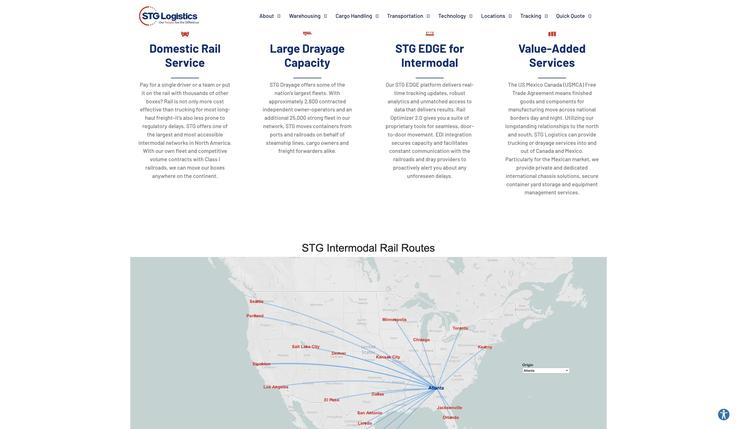 Task type: vqa. For each thing, say whether or not it's contained in the screenshot.
aircraft to the left
no



Task type: describe. For each thing, give the bounding box(es) containing it.
results.
[[437, 106, 455, 113]]

can inside the us mexico canada (usmca) free trade agreement means finished goods and components for manufacturing move across national borders day and night. utilizing our longstanding relationships to the north and south, stg logistics can provide trucking or drayage services into and out of canada and mexico. particularly for the mexican market, we provide private and dedicated international chassis solutions, secure container yard storage and equipment management services.
[[568, 131, 577, 138]]

only
[[189, 98, 199, 104]]

edi
[[436, 131, 444, 138]]

largest inside pay for a single driver or a team or put it on the rail with thousands of other boxes? rail is not only more cost effective than trucking for most long- haul freight–it's also less prone to regulatory delays. stg offers one of the largest and most accessible intermodal networks in north america. with our own fleet and competitive volume contracts with class i railroads, we can move our boxes anywhere on the continent.
[[156, 131, 173, 138]]

handling
[[351, 12, 372, 19]]

quote
[[571, 12, 585, 19]]

value-
[[519, 41, 552, 55]]

free
[[585, 81, 596, 88]]

components
[[546, 98, 576, 104]]

0 horizontal spatial or
[[192, 81, 197, 88]]

largest inside the stg drayage offers some of the nation's largest fleets. with approximately 2,600 contracted independent owner-operators and an additional 25,000 strong fleet in our network, stg moves containers from ports and railroads on behalf of steamship lines, cargo owners and freight forwarders alike.
[[294, 90, 311, 96]]

relationships
[[538, 123, 570, 129]]

north
[[195, 139, 209, 146]]

added
[[552, 41, 586, 55]]

alike.
[[324, 148, 336, 154]]

0 horizontal spatial a
[[158, 81, 161, 88]]

from
[[340, 123, 352, 129]]

proactively
[[393, 164, 420, 171]]

trucking inside the us mexico canada (usmca) free trade agreement means finished goods and components for manufacturing move across national borders day and night. utilizing our longstanding relationships to the north and south, stg logistics can provide trucking or drayage services into and out of canada and mexico. particularly for the mexican market, we provide private and dedicated international chassis solutions, secure container yard storage and equipment management services.
[[508, 139, 528, 146]]

storage
[[542, 181, 561, 187]]

for inside stg edge for intermodal
[[449, 41, 464, 55]]

day
[[531, 114, 539, 121]]

stg inside pay for a single driver or a team or put it on the rail with thousands of other boxes? rail is not only more cost effective than trucking for most long- haul freight–it's also less prone to regulatory delays. stg offers one of the largest and most accessible intermodal networks in north america. with our own fleet and competitive volume contracts with class i railroads, we can move our boxes anywhere on the continent.
[[186, 123, 196, 129]]

stg inside the us mexico canada (usmca) free trade agreement means finished goods and components for manufacturing move across national borders day and night. utilizing our longstanding relationships to the north and south, stg logistics can provide trucking or drayage services into and out of canada and mexico. particularly for the mexican market, we provide private and dedicated international chassis solutions, secure container yard storage and equipment management services.
[[534, 131, 544, 138]]

and down longstanding
[[508, 131, 517, 138]]

independent
[[263, 106, 293, 113]]

access
[[449, 98, 466, 104]]

2.0
[[415, 114, 423, 121]]

trucking inside pay for a single driver or a team or put it on the rail with thousands of other boxes? rail is not only more cost effective than trucking for most long- haul freight–it's also less prone to regulatory delays. stg offers one of the largest and most accessible intermodal networks in north america. with our own fleet and competitive volume contracts with class i railroads, we can move our boxes anywhere on the continent.
[[175, 106, 195, 113]]

of right one
[[223, 123, 228, 129]]

about link
[[259, 12, 289, 19]]

means
[[555, 90, 571, 96]]

management
[[525, 189, 557, 196]]

locations
[[481, 12, 505, 19]]

national
[[577, 106, 596, 113]]

our inside the us mexico canada (usmca) free trade agreement means finished goods and components for manufacturing move across national borders day and night. utilizing our longstanding relationships to the north and south, stg logistics can provide trucking or drayage services into and out of canada and mexico. particularly for the mexican market, we provide private and dedicated international chassis solutions, secure container yard storage and equipment management services.
[[586, 114, 594, 121]]

class
[[205, 156, 218, 163]]

networks
[[166, 139, 188, 146]]

south,
[[518, 131, 533, 138]]

stg inside stg edge for intermodal
[[396, 41, 416, 55]]

in inside the stg drayage offers some of the nation's largest fleets. with approximately 2,600 contracted independent owner-operators and an additional 25,000 strong fleet in our network, stg moves containers from ports and railroads on behalf of steamship lines, cargo owners and freight forwarders alike.
[[337, 114, 341, 121]]

intermodal
[[138, 139, 165, 146]]

and down north
[[188, 148, 197, 154]]

0 vertical spatial most
[[204, 106, 216, 113]]

owners
[[321, 139, 339, 146]]

continent.
[[193, 172, 218, 179]]

borders
[[511, 114, 529, 121]]

time
[[394, 90, 405, 96]]

yard
[[531, 181, 541, 187]]

offers inside the stg drayage offers some of the nation's largest fleets. with approximately 2,600 contracted independent owner-operators and an additional 25,000 strong fleet in our network, stg moves containers from ports and railroads on behalf of steamship lines, cargo owners and freight forwarders alike.
[[301, 81, 316, 88]]

cost
[[213, 98, 224, 104]]

also
[[183, 114, 193, 121]]

updates,
[[428, 90, 449, 96]]

approximately
[[269, 98, 303, 104]]

us
[[518, 81, 525, 88]]

our up volume
[[155, 148, 164, 154]]

gives
[[424, 114, 436, 121]]

longstanding
[[506, 123, 537, 129]]

locations link
[[481, 12, 521, 19]]

driver
[[177, 81, 191, 88]]

finished
[[573, 90, 592, 96]]

nation's
[[275, 90, 293, 96]]

of down team at the top left of page
[[209, 90, 214, 96]]

of inside the us mexico canada (usmca) free trade agreement means finished goods and components for manufacturing move across national borders day and night. utilizing our longstanding relationships to the north and south, stg logistics can provide trucking or drayage services into and out of canada and mexico. particularly for the mexican market, we provide private and dedicated international chassis solutions, secure container yard storage and equipment management services.
[[530, 148, 535, 154]]

rail
[[162, 90, 170, 96]]

north
[[586, 123, 599, 129]]

drayage for offers
[[280, 81, 300, 88]]

put
[[222, 81, 230, 88]]

the inside 'our stg edge platform delivers real- time tracking updates, robust analytics and unmatched access to data that delivers results. rail optimizer 2.0 gives you a suite of proprietary tools for seamless, door- to-door movement. edi integration secures capacity and facilitates constant communication with the railroads and dray providers to proactively alert you about any unforeseen delays.'
[[463, 148, 470, 154]]

delays. inside pay for a single driver or a team or put it on the rail with thousands of other boxes? rail is not only more cost effective than trucking for most long- haul freight–it's also less prone to regulatory delays. stg offers one of the largest and most accessible intermodal networks in north america. with our own fleet and competitive volume contracts with class i railroads, we can move our boxes anywhere on the continent.
[[168, 123, 185, 129]]

boxes
[[211, 164, 225, 171]]

containers
[[313, 123, 339, 129]]

in inside pay for a single driver or a team or put it on the rail with thousands of other boxes? rail is not only more cost effective than trucking for most long- haul freight–it's also less prone to regulatory delays. stg offers one of the largest and most accessible intermodal networks in north america. with our own fleet and competitive volume contracts with class i railroads, we can move our boxes anywhere on the continent.
[[189, 139, 194, 146]]

of right some
[[331, 81, 336, 88]]

quick quote
[[557, 12, 585, 19]]

0 horizontal spatial provide
[[517, 164, 535, 171]]

1 vertical spatial canada
[[536, 148, 554, 154]]

services
[[530, 55, 575, 69]]

our
[[386, 81, 394, 88]]

1 horizontal spatial delivers
[[442, 81, 461, 88]]

intermodal
[[401, 55, 458, 69]]

and down agreement
[[536, 98, 545, 104]]

mexico.
[[565, 148, 584, 154]]

transportation link
[[387, 12, 439, 19]]

and up alert
[[416, 156, 425, 163]]

anywhere
[[152, 172, 176, 179]]

america.
[[210, 139, 232, 146]]

real-
[[463, 81, 474, 88]]

long-
[[218, 106, 230, 113]]

we inside the us mexico canada (usmca) free trade agreement means finished goods and components for manufacturing move across national borders day and night. utilizing our longstanding relationships to the north and south, stg logistics can provide trucking or drayage services into and out of canada and mexico. particularly for the mexican market, we provide private and dedicated international chassis solutions, secure container yard storage and equipment management services.
[[592, 156, 599, 163]]

some
[[317, 81, 330, 88]]

the down utilizing
[[577, 123, 585, 129]]

with inside the stg drayage offers some of the nation's largest fleets. with approximately 2,600 contracted independent owner-operators and an additional 25,000 strong fleet in our network, stg moves containers from ports and railroads on behalf of steamship lines, cargo owners and freight forwarders alike.
[[329, 90, 340, 96]]

secure
[[582, 172, 599, 179]]

that
[[406, 106, 416, 113]]

goods
[[520, 98, 535, 104]]

quick
[[557, 12, 570, 19]]

pay
[[140, 81, 149, 88]]

services.
[[558, 189, 580, 196]]

manufacturing
[[509, 106, 544, 113]]

communication
[[412, 148, 450, 154]]

cargo handling
[[336, 12, 372, 19]]

effective
[[140, 106, 162, 113]]

equipment
[[572, 181, 598, 187]]

1 horizontal spatial or
[[216, 81, 221, 88]]

additional
[[265, 114, 289, 121]]

and right day
[[540, 114, 549, 121]]

move inside pay for a single driver or a team or put it on the rail with thousands of other boxes? rail is not only more cost effective than trucking for most long- haul freight–it's also less prone to regulatory delays. stg offers one of the largest and most accessible intermodal networks in north america. with our own fleet and competitive volume contracts with class i railroads, we can move our boxes anywhere on the continent.
[[187, 164, 200, 171]]

move inside the us mexico canada (usmca) free trade agreement means finished goods and components for manufacturing move across national borders day and night. utilizing our longstanding relationships to the north and south, stg logistics can provide trucking or drayage services into and out of canada and mexico. particularly for the mexican market, we provide private and dedicated international chassis solutions, secure container yard storage and equipment management services.
[[545, 106, 558, 113]]

less
[[194, 114, 204, 121]]

stg inside 'our stg edge platform delivers real- time tracking updates, robust analytics and unmatched access to data that delivers results. rail optimizer 2.0 gives you a suite of proprietary tools for seamless, door- to-door movement. edi integration secures capacity and facilitates constant communication with the railroads and dray providers to proactively alert you about any unforeseen delays.'
[[395, 81, 405, 88]]

contracted
[[319, 98, 346, 104]]

door
[[395, 131, 407, 138]]

capacity
[[285, 55, 330, 69]]

0 vertical spatial on
[[146, 90, 152, 96]]

the
[[508, 81, 517, 88]]

fleets.
[[312, 90, 328, 96]]



Task type: locate. For each thing, give the bounding box(es) containing it.
drayage for capacity
[[302, 41, 345, 55]]

we
[[592, 156, 599, 163], [169, 164, 176, 171]]

1 horizontal spatial largest
[[294, 90, 311, 96]]

mexican
[[552, 156, 571, 163]]

transportation
[[387, 12, 423, 19]]

private
[[536, 164, 553, 171]]

2 horizontal spatial rail
[[457, 106, 466, 113]]

0 horizontal spatial with
[[171, 90, 182, 96]]

about
[[259, 12, 274, 19]]

1 horizontal spatial provide
[[578, 131, 597, 138]]

1 horizontal spatial move
[[545, 106, 558, 113]]

we down the contracts
[[169, 164, 176, 171]]

0 vertical spatial largest
[[294, 90, 311, 96]]

you
[[437, 114, 446, 121], [434, 164, 442, 171]]

an
[[346, 106, 352, 113]]

1 vertical spatial railroads
[[393, 156, 415, 163]]

to right access
[[467, 98, 472, 104]]

and right "owners"
[[340, 139, 349, 146]]

2 vertical spatial rail
[[457, 106, 466, 113]]

1 horizontal spatial most
[[204, 106, 216, 113]]

2 horizontal spatial on
[[316, 131, 323, 138]]

it
[[142, 90, 145, 96]]

railroads up proactively
[[393, 156, 415, 163]]

rail inside 'our stg edge platform delivers real- time tracking updates, robust analytics and unmatched access to data that delivers results. rail optimizer 2.0 gives you a suite of proprietary tools for seamless, door- to-door movement. edi integration secures capacity and facilitates constant communication with the railroads and dray providers to proactively alert you about any unforeseen delays.'
[[457, 106, 466, 113]]

0 vertical spatial with
[[171, 90, 182, 96]]

1 vertical spatial can
[[177, 164, 186, 171]]

large
[[270, 41, 300, 55]]

with inside pay for a single driver or a team or put it on the rail with thousands of other boxes? rail is not only more cost effective than trucking for most long- haul freight–it's also less prone to regulatory delays. stg offers one of the largest and most accessible intermodal networks in north america. with our own fleet and competitive volume contracts with class i railroads, we can move our boxes anywhere on the continent.
[[143, 148, 154, 154]]

1 horizontal spatial drayage
[[302, 41, 345, 55]]

and down edi
[[434, 139, 443, 146]]

on
[[146, 90, 152, 96], [316, 131, 323, 138], [177, 172, 183, 179]]

door-
[[461, 123, 474, 129]]

on up 'cargo'
[[316, 131, 323, 138]]

of right out
[[530, 148, 535, 154]]

single
[[162, 81, 176, 88]]

provide up international
[[517, 164, 535, 171]]

drayage inside large drayage capacity
[[302, 41, 345, 55]]

fleet inside the stg drayage offers some of the nation's largest fleets. with approximately 2,600 contracted independent owner-operators and an additional 25,000 strong fleet in our network, stg moves containers from ports and railroads on behalf of steamship lines, cargo owners and freight forwarders alike.
[[324, 114, 336, 121]]

our inside the stg drayage offers some of the nation's largest fleets. with approximately 2,600 contracted independent owner-operators and an additional 25,000 strong fleet in our network, stg moves containers from ports and railroads on behalf of steamship lines, cargo owners and freight forwarders alike.
[[342, 114, 350, 121]]

largest up '2,600' in the left top of the page
[[294, 90, 311, 96]]

delivers
[[442, 81, 461, 88], [417, 106, 436, 113]]

can up services
[[568, 131, 577, 138]]

2 vertical spatial on
[[177, 172, 183, 179]]

on inside the stg drayage offers some of the nation's largest fleets. with approximately 2,600 contracted independent owner-operators and an additional 25,000 strong fleet in our network, stg moves containers from ports and railroads on behalf of steamship lines, cargo owners and freight forwarders alike.
[[316, 131, 323, 138]]

service
[[165, 55, 205, 69]]

data
[[394, 106, 405, 113]]

network,
[[263, 123, 285, 129]]

0 vertical spatial trucking
[[175, 106, 195, 113]]

we right market,
[[592, 156, 599, 163]]

0 horizontal spatial drayage
[[280, 81, 300, 88]]

delivers up 'robust'
[[442, 81, 461, 88]]

delays. inside 'our stg edge platform delivers real- time tracking updates, robust analytics and unmatched access to data that delivers results. rail optimizer 2.0 gives you a suite of proprietary tools for seamless, door- to-door movement. edi integration secures capacity and facilitates constant communication with the railroads and dray providers to proactively alert you about any unforeseen delays.'
[[436, 172, 453, 179]]

0 horizontal spatial with
[[143, 148, 154, 154]]

fleet inside pay for a single driver or a team or put it on the rail with thousands of other boxes? rail is not only more cost effective than trucking for most long- haul freight–it's also less prone to regulatory delays. stg offers one of the largest and most accessible intermodal networks in north america. with our own fleet and competitive volume contracts with class i railroads, we can move our boxes anywhere on the continent.
[[176, 148, 187, 154]]

more
[[200, 98, 212, 104]]

provide
[[578, 131, 597, 138], [517, 164, 535, 171]]

most
[[204, 106, 216, 113], [184, 131, 196, 138]]

0 vertical spatial edge
[[419, 41, 447, 55]]

across
[[559, 106, 576, 113]]

1 vertical spatial largest
[[156, 131, 173, 138]]

or inside the us mexico canada (usmca) free trade agreement means finished goods and components for manufacturing move across national borders day and night. utilizing our longstanding relationships to the north and south, stg logistics can provide trucking or drayage services into and out of canada and mexico. particularly for the mexican market, we provide private and dedicated international chassis solutions, secure container yard storage and equipment management services.
[[529, 139, 534, 146]]

1 vertical spatial move
[[187, 164, 200, 171]]

1 vertical spatial most
[[184, 131, 196, 138]]

you down results.
[[437, 114, 446, 121]]

on right it
[[146, 90, 152, 96]]

accessible
[[197, 131, 223, 138]]

stg usa #1 image
[[137, 0, 201, 34]]

0 horizontal spatial we
[[169, 164, 176, 171]]

canada down the drayage
[[536, 148, 554, 154]]

and
[[411, 98, 420, 104], [536, 98, 545, 104], [336, 106, 345, 113], [540, 114, 549, 121], [174, 131, 183, 138], [284, 131, 293, 138], [508, 131, 517, 138], [340, 139, 349, 146], [434, 139, 443, 146], [588, 139, 597, 146], [188, 148, 197, 154], [555, 148, 564, 154], [416, 156, 425, 163], [554, 164, 563, 171], [562, 181, 571, 187]]

haul
[[145, 114, 155, 121]]

0 vertical spatial railroads
[[294, 131, 315, 138]]

1 horizontal spatial fleet
[[324, 114, 336, 121]]

0 horizontal spatial delivers
[[417, 106, 436, 113]]

with
[[171, 90, 182, 96], [451, 148, 461, 154], [193, 156, 204, 163]]

rail for domestic rail service
[[164, 98, 173, 104]]

1 horizontal spatial trucking
[[508, 139, 528, 146]]

1 horizontal spatial rail
[[201, 41, 221, 55]]

2,600
[[304, 98, 318, 104]]

the inside the stg drayage offers some of the nation's largest fleets. with approximately 2,600 contracted independent owner-operators and an additional 25,000 strong fleet in our network, stg moves containers from ports and railroads on behalf of steamship lines, cargo owners and freight forwarders alike.
[[337, 81, 345, 88]]

tracking link
[[521, 12, 557, 19]]

the left continent.
[[184, 172, 192, 179]]

1 vertical spatial edge
[[406, 81, 420, 88]]

1 horizontal spatial with
[[329, 90, 340, 96]]

0 vertical spatial we
[[592, 156, 599, 163]]

with down "intermodal"
[[143, 148, 154, 154]]

1 vertical spatial delivers
[[417, 106, 436, 113]]

movement.
[[408, 131, 435, 138]]

0 vertical spatial canada
[[544, 81, 562, 88]]

to-
[[388, 131, 395, 138]]

and right ports
[[284, 131, 293, 138]]

the up the boxes?
[[153, 90, 161, 96]]

contracts
[[168, 156, 192, 163]]

secures
[[392, 139, 411, 146]]

operators
[[312, 106, 335, 113]]

railroads inside the stg drayage offers some of the nation's largest fleets. with approximately 2,600 contracted independent owner-operators and an additional 25,000 strong fleet in our network, stg moves containers from ports and railroads on behalf of steamship lines, cargo owners and freight forwarders alike.
[[294, 131, 315, 138]]

can inside pay for a single driver or a team or put it on the rail with thousands of other boxes? rail is not only more cost effective than trucking for most long- haul freight–it's also less prone to regulatory delays. stg offers one of the largest and most accessible intermodal networks in north america. with our own fleet and competitive volume contracts with class i railroads, we can move our boxes anywhere on the continent.
[[177, 164, 186, 171]]

2 horizontal spatial or
[[529, 139, 534, 146]]

our up continent.
[[201, 164, 209, 171]]

delivers up gives
[[417, 106, 436, 113]]

1 horizontal spatial can
[[568, 131, 577, 138]]

1 horizontal spatial in
[[337, 114, 341, 121]]

and down mexican
[[554, 164, 563, 171]]

most up prone
[[204, 106, 216, 113]]

1 horizontal spatial we
[[592, 156, 599, 163]]

1 horizontal spatial railroads
[[393, 156, 415, 163]]

stg edge for intermodal
[[396, 41, 464, 69]]

fleet up containers
[[324, 114, 336, 121]]

mexico
[[526, 81, 543, 88]]

1 vertical spatial with
[[143, 148, 154, 154]]

boxes?
[[146, 98, 163, 104]]

2 horizontal spatial with
[[451, 148, 461, 154]]

quick quote link
[[557, 12, 600, 19]]

suite
[[451, 114, 463, 121]]

alert
[[421, 164, 432, 171]]

the us mexico canada (usmca) free trade agreement means finished goods and components for manufacturing move across national borders day and night. utilizing our longstanding relationships to the north and south, stg logistics can provide trucking or drayage services into and out of canada and mexico. particularly for the mexican market, we provide private and dedicated international chassis solutions, secure container yard storage and equipment management services.
[[506, 81, 599, 196]]

trucking down the not
[[175, 106, 195, 113]]

0 horizontal spatial largest
[[156, 131, 173, 138]]

with left class
[[193, 156, 204, 163]]

our
[[342, 114, 350, 121], [586, 114, 594, 121], [155, 148, 164, 154], [201, 164, 209, 171]]

our up north
[[586, 114, 594, 121]]

railroads down the moves
[[294, 131, 315, 138]]

trade
[[513, 90, 526, 96]]

not
[[179, 98, 187, 104]]

0 vertical spatial fleet
[[324, 114, 336, 121]]

0 horizontal spatial railroads
[[294, 131, 315, 138]]

2 vertical spatial with
[[193, 156, 204, 163]]

with down facilitates
[[451, 148, 461, 154]]

strong
[[307, 114, 323, 121]]

or left put
[[216, 81, 221, 88]]

moves
[[296, 123, 312, 129]]

0 vertical spatial delays.
[[168, 123, 185, 129]]

0 vertical spatial delivers
[[442, 81, 461, 88]]

1 vertical spatial with
[[451, 148, 461, 154]]

our stg edge platform delivers real- time tracking updates, robust analytics and unmatched access to data that delivers results. rail optimizer 2.0 gives you a suite of proprietary tools for seamless, door- to-door movement. edi integration secures capacity and facilitates constant communication with the railroads and dray providers to proactively alert you about any unforeseen delays.
[[386, 81, 474, 179]]

0 horizontal spatial on
[[146, 90, 152, 96]]

domestic
[[149, 41, 199, 55]]

in
[[337, 114, 341, 121], [189, 139, 194, 146]]

provide down north
[[578, 131, 597, 138]]

1 vertical spatial fleet
[[176, 148, 187, 154]]

logistics
[[545, 131, 567, 138]]

to
[[467, 98, 472, 104], [220, 114, 225, 121], [571, 123, 576, 129], [461, 156, 466, 163]]

and down tracking
[[411, 98, 420, 104]]

warehousing link
[[289, 12, 336, 19]]

edge inside stg edge for intermodal
[[419, 41, 447, 55]]

1 horizontal spatial delays.
[[436, 172, 453, 179]]

1 vertical spatial we
[[169, 164, 176, 171]]

0 vertical spatial drayage
[[302, 41, 345, 55]]

i
[[219, 156, 220, 163]]

0 horizontal spatial offers
[[197, 123, 211, 129]]

0 horizontal spatial most
[[184, 131, 196, 138]]

1 vertical spatial you
[[434, 164, 442, 171]]

0 vertical spatial in
[[337, 114, 341, 121]]

the right some
[[337, 81, 345, 88]]

with up is
[[171, 90, 182, 96]]

move up night.
[[545, 106, 558, 113]]

railroads inside 'our stg edge platform delivers real- time tracking updates, robust analytics and unmatched access to data that delivers results. rail optimizer 2.0 gives you a suite of proprietary tools for seamless, door- to-door movement. edi integration secures capacity and facilitates constant communication with the railroads and dray providers to proactively alert you about any unforeseen delays.'
[[393, 156, 415, 163]]

to down utilizing
[[571, 123, 576, 129]]

on right anywhere
[[177, 172, 183, 179]]

with inside 'our stg edge platform delivers real- time tracking updates, robust analytics and unmatched access to data that delivers results. rail optimizer 2.0 gives you a suite of proprietary tools for seamless, door- to-door movement. edi integration secures capacity and facilitates constant communication with the railroads and dray providers to proactively alert you about any unforeseen delays.'
[[451, 148, 461, 154]]

to down the long-
[[220, 114, 225, 121]]

tracking
[[406, 90, 426, 96]]

capacity
[[412, 139, 433, 146]]

in up from
[[337, 114, 341, 121]]

0 horizontal spatial rail
[[164, 98, 173, 104]]

delays. down about
[[436, 172, 453, 179]]

canada
[[544, 81, 562, 88], [536, 148, 554, 154]]

freight–it's
[[156, 114, 182, 121]]

edge
[[419, 41, 447, 55], [406, 81, 420, 88]]

1 horizontal spatial with
[[193, 156, 204, 163]]

delays. down freight–it's
[[168, 123, 185, 129]]

a left single
[[158, 81, 161, 88]]

into
[[577, 139, 587, 146]]

0 horizontal spatial fleet
[[176, 148, 187, 154]]

large drayage capacity
[[270, 41, 345, 69]]

drayage
[[535, 139, 555, 146]]

and up networks
[[174, 131, 183, 138]]

and left an
[[336, 106, 345, 113]]

canada up "means"
[[544, 81, 562, 88]]

rail for stg edge for intermodal
[[457, 106, 466, 113]]

the up "intermodal"
[[147, 131, 155, 138]]

1 vertical spatial offers
[[197, 123, 211, 129]]

we inside pay for a single driver or a team or put it on the rail with thousands of other boxes? rail is not only more cost effective than trucking for most long- haul freight–it's also less prone to regulatory delays. stg offers one of the largest and most accessible intermodal networks in north america. with our own fleet and competitive volume contracts with class i railroads, we can move our boxes anywhere on the continent.
[[169, 164, 176, 171]]

technology
[[439, 12, 466, 19]]

(usmca)
[[564, 81, 584, 88]]

1 horizontal spatial offers
[[301, 81, 316, 88]]

of inside 'our stg edge platform delivers real- time tracking updates, robust analytics and unmatched access to data that delivers results. rail optimizer 2.0 gives you a suite of proprietary tools for seamless, door- to-door movement. edi integration secures capacity and facilitates constant communication with the railroads and dray providers to proactively alert you about any unforeseen delays.'
[[464, 114, 469, 121]]

market,
[[572, 156, 591, 163]]

1 vertical spatial provide
[[517, 164, 535, 171]]

offers down 'less'
[[197, 123, 211, 129]]

0 horizontal spatial delays.
[[168, 123, 185, 129]]

a left team at the top left of page
[[199, 81, 201, 88]]

or down south,
[[529, 139, 534, 146]]

constant
[[389, 148, 411, 154]]

own
[[165, 148, 175, 154]]

a inside 'our stg edge platform delivers real- time tracking updates, robust analytics and unmatched access to data that delivers results. rail optimizer 2.0 gives you a suite of proprietary tools for seamless, door- to-door movement. edi integration secures capacity and facilitates constant communication with the railroads and dray providers to proactively alert you about any unforeseen delays.'
[[447, 114, 450, 121]]

largest down regulatory
[[156, 131, 173, 138]]

2 horizontal spatial a
[[447, 114, 450, 121]]

our up from
[[342, 114, 350, 121]]

solutions,
[[557, 172, 581, 179]]

0 vertical spatial provide
[[578, 131, 597, 138]]

in left north
[[189, 139, 194, 146]]

drayage inside the stg drayage offers some of the nation's largest fleets. with approximately 2,600 contracted independent owner-operators and an additional 25,000 strong fleet in our network, stg moves containers from ports and railroads on behalf of steamship lines, cargo owners and freight forwarders alike.
[[280, 81, 300, 88]]

to inside pay for a single driver or a team or put it on the rail with thousands of other boxes? rail is not only more cost effective than trucking for most long- haul freight–it's also less prone to regulatory delays. stg offers one of the largest and most accessible intermodal networks in north america. with our own fleet and competitive volume contracts with class i railroads, we can move our boxes anywhere on the continent.
[[220, 114, 225, 121]]

1 vertical spatial trucking
[[508, 139, 528, 146]]

0 vertical spatial move
[[545, 106, 558, 113]]

most up north
[[184, 131, 196, 138]]

a up seamless, on the right of page
[[447, 114, 450, 121]]

0 vertical spatial can
[[568, 131, 577, 138]]

seamless,
[[435, 123, 460, 129]]

0 vertical spatial rail
[[201, 41, 221, 55]]

the up private
[[542, 156, 550, 163]]

0 vertical spatial offers
[[301, 81, 316, 88]]

for inside 'our stg edge platform delivers real- time tracking updates, robust analytics and unmatched access to data that delivers results. rail optimizer 2.0 gives you a suite of proprietary tools for seamless, door- to-door movement. edi integration secures capacity and facilitates constant communication with the railroads and dray providers to proactively alert you about any unforeseen delays.'
[[427, 123, 434, 129]]

cargo
[[306, 139, 320, 146]]

rail inside domestic rail service
[[201, 41, 221, 55]]

1 vertical spatial rail
[[164, 98, 173, 104]]

1 vertical spatial on
[[316, 131, 323, 138]]

you down dray
[[434, 164, 442, 171]]

move up continent.
[[187, 164, 200, 171]]

integration
[[445, 131, 472, 138]]

and up mexican
[[555, 148, 564, 154]]

proprietary
[[386, 123, 413, 129]]

0 horizontal spatial move
[[187, 164, 200, 171]]

pay for a single driver or a team or put it on the rail with thousands of other boxes? rail is not only more cost effective than trucking for most long- haul freight–it's also less prone to regulatory delays. stg offers one of the largest and most accessible intermodal networks in north america. with our own fleet and competitive volume contracts with class i railroads, we can move our boxes anywhere on the continent.
[[138, 81, 232, 179]]

fleet up the contracts
[[176, 148, 187, 154]]

1 vertical spatial drayage
[[280, 81, 300, 88]]

1 vertical spatial delays.
[[436, 172, 453, 179]]

unforeseen
[[407, 172, 435, 179]]

0 vertical spatial you
[[437, 114, 446, 121]]

and up services.
[[562, 181, 571, 187]]

or up "thousands"
[[192, 81, 197, 88]]

container
[[506, 181, 530, 187]]

delays.
[[168, 123, 185, 129], [436, 172, 453, 179]]

of down from
[[340, 131, 345, 138]]

offers up fleets.
[[301, 81, 316, 88]]

and right into
[[588, 139, 597, 146]]

agreement
[[527, 90, 554, 96]]

edge inside 'our stg edge platform delivers real- time tracking updates, robust analytics and unmatched access to data that delivers results. rail optimizer 2.0 gives you a suite of proprietary tools for seamless, door- to-door movement. edi integration secures capacity and facilitates constant communication with the railroads and dray providers to proactively alert you about any unforeseen delays.'
[[406, 81, 420, 88]]

rail inside pay for a single driver or a team or put it on the rail with thousands of other boxes? rail is not only more cost effective than trucking for most long- haul freight–it's also less prone to regulatory delays. stg offers one of the largest and most accessible intermodal networks in north america. with our own fleet and competitive volume contracts with class i railroads, we can move our boxes anywhere on the continent.
[[164, 98, 173, 104]]

chassis
[[538, 172, 556, 179]]

0 horizontal spatial trucking
[[175, 106, 195, 113]]

1 horizontal spatial a
[[199, 81, 201, 88]]

for
[[449, 41, 464, 55], [150, 81, 157, 88], [578, 98, 584, 104], [196, 106, 203, 113], [427, 123, 434, 129], [534, 156, 541, 163]]

1 vertical spatial in
[[189, 139, 194, 146]]

offers inside pay for a single driver or a team or put it on the rail with thousands of other boxes? rail is not only more cost effective than trucking for most long- haul freight–it's also less prone to regulatory delays. stg offers one of the largest and most accessible intermodal networks in north america. with our own fleet and competitive volume contracts with class i railroads, we can move our boxes anywhere on the continent.
[[197, 123, 211, 129]]

of up door-
[[464, 114, 469, 121]]

1 horizontal spatial on
[[177, 172, 183, 179]]

providers
[[437, 156, 460, 163]]

0 horizontal spatial can
[[177, 164, 186, 171]]

trucking up out
[[508, 139, 528, 146]]

other
[[215, 90, 228, 96]]

to inside the us mexico canada (usmca) free trade agreement means finished goods and components for manufacturing move across national borders day and night. utilizing our longstanding relationships to the north and south, stg logistics can provide trucking or drayage services into and out of canada and mexico. particularly for the mexican market, we provide private and dedicated international chassis solutions, secure container yard storage and equipment management services.
[[571, 123, 576, 129]]

of
[[331, 81, 336, 88], [209, 90, 214, 96], [464, 114, 469, 121], [223, 123, 228, 129], [340, 131, 345, 138], [530, 148, 535, 154]]

utilizing
[[565, 114, 585, 121]]

can down the contracts
[[177, 164, 186, 171]]

0 vertical spatial with
[[329, 90, 340, 96]]

thousands
[[183, 90, 208, 96]]

to up the any
[[461, 156, 466, 163]]

with up contracted
[[329, 90, 340, 96]]

competitive
[[198, 148, 227, 154]]

the down facilitates
[[463, 148, 470, 154]]

0 horizontal spatial in
[[189, 139, 194, 146]]

out
[[521, 148, 529, 154]]



